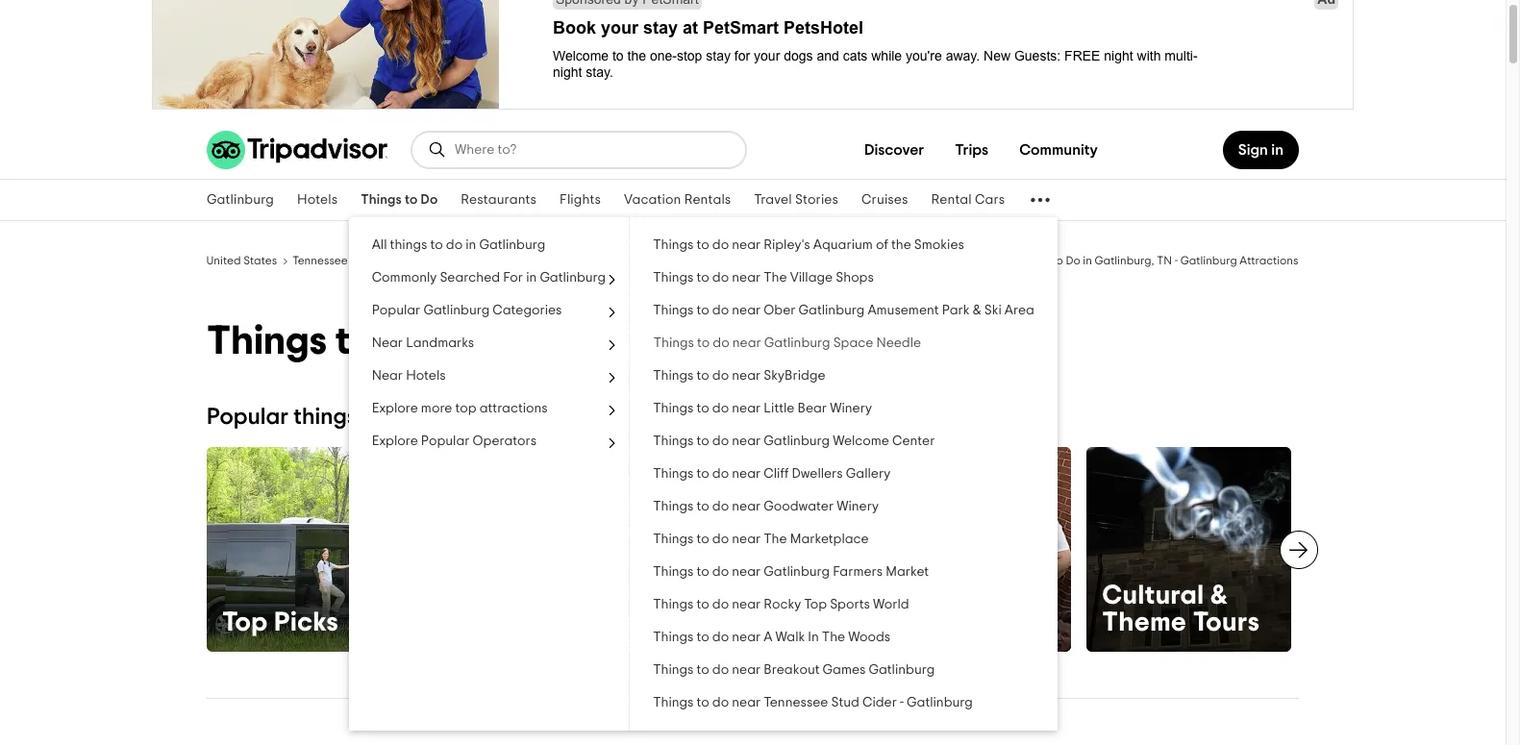 Task type: describe. For each thing, give the bounding box(es) containing it.
ripley's
[[764, 239, 811, 252]]

things to do near cliff dwellers gallery link
[[631, 458, 1058, 491]]

things to do near breakout games gatlinburg
[[654, 664, 936, 677]]

tours inside walking tours
[[882, 610, 949, 636]]

in down popular gatlinburg categories
[[440, 321, 472, 362]]

games
[[823, 664, 866, 677]]

near for gatlinburg
[[733, 304, 761, 317]]

popular gatlinburg categories
[[372, 304, 563, 317]]

rental cars
[[932, 193, 1005, 207]]

gatlinburg link
[[195, 180, 286, 220]]

to for welcome
[[697, 435, 710, 448]]

to for dwellers
[[697, 467, 710, 481]]

tn
[[1158, 255, 1173, 266]]

(tn)
[[351, 255, 372, 266]]

near for farmers
[[733, 566, 761, 579]]

sports
[[831, 598, 871, 612]]

advertisement region
[[0, 0, 1506, 113]]

tennessee (tn) link
[[293, 252, 372, 267]]

do for things to do near little bear winery
[[713, 402, 730, 415]]

commonly
[[372, 271, 437, 285]]

things for village
[[654, 271, 694, 285]]

to for tn
[[1053, 255, 1064, 266]]

market
[[886, 566, 930, 579]]

searched
[[440, 271, 501, 285]]

shops
[[836, 271, 875, 285]]

do for things to do near goodwater winery
[[713, 500, 730, 514]]

near landmarks button
[[349, 327, 630, 360]]

cider
[[863, 696, 898, 710]]

0 vertical spatial tennessee
[[293, 255, 348, 266]]

sign
[[1239, 142, 1268, 158]]

gatlinburg up rocky
[[764, 566, 831, 579]]

popular for popular things to do
[[207, 406, 289, 429]]

attractions
[[480, 402, 548, 415]]

gatlinburg,
[[1096, 255, 1155, 266]]

things for marketplace
[[654, 533, 694, 546]]

gatlinburg right cider on the bottom of the page
[[908, 696, 974, 710]]

0 horizontal spatial hotels
[[297, 193, 338, 207]]

things for dwellers
[[654, 467, 694, 481]]

0 vertical spatial things to do in gatlinburg
[[548, 255, 684, 266]]

woods
[[849, 631, 891, 644]]

trips
[[955, 142, 989, 158]]

states
[[244, 255, 278, 266]]

more
[[422, 402, 453, 415]]

restaurants
[[461, 193, 537, 207]]

things to do near rocky top sports world link
[[631, 589, 1058, 621]]

center
[[893, 435, 936, 448]]

stud
[[832, 696, 860, 710]]

cultural & theme tours link
[[1087, 447, 1292, 652]]

do for things to do near ober gatlinburg amusement park & ski area
[[713, 304, 730, 317]]

near for near hotels
[[372, 369, 404, 383]]

1 vertical spatial tennessee
[[764, 696, 829, 710]]

things to do near the marketplace link
[[631, 523, 1058, 556]]

travel
[[754, 193, 792, 207]]

little
[[764, 402, 795, 415]]

things to do near ripley's aquarium of the smokies
[[654, 239, 965, 252]]

things to do near a walk in the woods
[[654, 631, 891, 644]]

gatlinburg inside button
[[424, 304, 490, 317]]

do for things to do near skybridge
[[713, 369, 730, 383]]

near for space
[[733, 337, 761, 350]]

things to do near gatlinburg welcome center link
[[631, 425, 1058, 458]]

commonly searched for in gatlinburg button
[[349, 262, 630, 294]]

things to do near gatlinburg space needle link
[[631, 327, 1058, 360]]

do down search image
[[421, 193, 438, 207]]

cliff
[[764, 467, 789, 481]]

walking tours
[[882, 583, 984, 636]]

things to do near ripley's aquarium of the smokies link
[[631, 229, 1058, 262]]

things to do in gatlinburg, tn - gatlinburg attractions
[[1016, 255, 1299, 266]]

do for things to do near tennessee stud cider - gatlinburg
[[713, 696, 730, 710]]

near for dwellers
[[733, 467, 761, 481]]

near hotels button
[[349, 360, 630, 392]]

things for bear
[[654, 402, 694, 415]]

discover button
[[849, 131, 940, 169]]

near for welcome
[[733, 435, 761, 448]]

smokies
[[915, 239, 965, 252]]

1 vertical spatial winery
[[837, 500, 879, 514]]

a
[[764, 631, 773, 644]]

travel stories
[[754, 193, 839, 207]]

skybridge
[[764, 369, 826, 383]]

farmers
[[834, 566, 884, 579]]

attractions
[[1241, 255, 1299, 266]]

the for village
[[764, 271, 788, 285]]

near for bear
[[733, 402, 761, 415]]

hotels inside "button"
[[407, 369, 446, 383]]

ski
[[985, 304, 1002, 317]]

in
[[809, 631, 820, 644]]

in left gatlinburg,
[[1084, 255, 1093, 266]]

rocky
[[764, 598, 802, 612]]

do down flights link in the left of the page
[[599, 255, 614, 266]]

to for top
[[697, 598, 710, 612]]

to inside "things to do near skybridge" link
[[697, 369, 710, 383]]

all
[[372, 239, 388, 252]]

do for things to do near a walk in the woods
[[713, 631, 730, 644]]

2 horizontal spatial popular
[[422, 435, 470, 448]]

things for games
[[654, 664, 694, 677]]

dwellers
[[792, 467, 844, 481]]

things to do near tennessee stud cider - gatlinburg
[[654, 696, 974, 710]]

to inside all things to do in gatlinburg link
[[431, 239, 444, 252]]

near for village
[[733, 271, 761, 285]]

near for stud
[[733, 696, 761, 710]]

things to do near cliff dwellers gallery
[[654, 467, 891, 481]]

tripadvisor image
[[207, 131, 388, 169]]

things for top
[[654, 598, 694, 612]]

things for tn
[[1016, 255, 1051, 266]]

& inside cultural & theme tours
[[1211, 583, 1229, 610]]

aquarium
[[814, 239, 874, 252]]

in up searched
[[466, 239, 477, 252]]

near for games
[[733, 664, 761, 677]]

things for space
[[654, 337, 694, 350]]

to for winery
[[697, 500, 710, 514]]

to for stud
[[697, 696, 710, 710]]

things to do near the village shops
[[654, 271, 875, 285]]

sign in
[[1239, 142, 1284, 158]]

parks
[[753, 610, 821, 636]]

flights
[[560, 193, 601, 207]]

things to do near skybridge link
[[631, 360, 1058, 392]]

previous image
[[195, 539, 218, 562]]

explore more top attractions button
[[349, 392, 630, 425]]

do for things to do near cliff dwellers gallery
[[713, 467, 730, 481]]

things to do near gatlinburg farmers market link
[[631, 556, 1058, 589]]

theme parks
[[662, 610, 821, 636]]

tours inside cultural & theme tours
[[1193, 610, 1260, 636]]

categories
[[493, 304, 563, 317]]

- inside things to do near tennessee stud cider - gatlinburg link
[[901, 696, 905, 710]]

explore for explore more top attractions
[[372, 402, 419, 415]]

Search search field
[[455, 141, 730, 159]]

0 vertical spatial winery
[[831, 402, 873, 415]]

gatlinburg up skybridge
[[764, 337, 831, 350]]

things to do near tennessee stud cider - gatlinburg link
[[631, 687, 1058, 719]]

popular for popular gatlinburg categories
[[372, 304, 421, 317]]

things to do near goodwater winery
[[654, 500, 879, 514]]

in down vacation
[[616, 255, 625, 266]]

things to do near skybridge
[[654, 369, 826, 383]]



Task type: locate. For each thing, give the bounding box(es) containing it.
3 near from the top
[[733, 304, 761, 317]]

united states
[[207, 255, 278, 266]]

0 vertical spatial the
[[764, 271, 788, 285]]

things to do near breakout games gatlinburg link
[[631, 654, 1058, 687]]

near for winery
[[733, 500, 761, 514]]

None search field
[[413, 133, 745, 167]]

in right sign
[[1272, 142, 1284, 158]]

rental cars link
[[920, 180, 1017, 220]]

gatlinburg down searched
[[424, 304, 490, 317]]

near up things to do near skybridge
[[733, 337, 761, 350]]

cars
[[975, 193, 1005, 207]]

explore for explore popular operators
[[372, 435, 419, 448]]

village
[[791, 271, 834, 285]]

things for stud
[[654, 696, 694, 710]]

the
[[892, 239, 912, 252]]

0 vertical spatial things
[[391, 239, 428, 252]]

the inside 'link'
[[764, 533, 788, 546]]

to for space
[[697, 337, 710, 350]]

do for things to do near the marketplace
[[713, 533, 730, 546]]

the
[[764, 271, 788, 285], [764, 533, 788, 546], [823, 631, 846, 644]]

needle
[[877, 337, 921, 350]]

gallery
[[847, 467, 891, 481]]

near landmarks
[[372, 337, 475, 350]]

do inside "link"
[[713, 435, 730, 448]]

do for things to do near gatlinburg welcome center
[[713, 435, 730, 448]]

top
[[805, 598, 828, 612], [222, 610, 268, 636]]

1 vertical spatial popular
[[207, 406, 289, 429]]

park
[[943, 304, 971, 317]]

to inside things to do near ripley's aquarium of the smokies link
[[697, 239, 710, 252]]

to inside things to do near a walk in the woods link
[[697, 631, 710, 644]]

the right in
[[823, 631, 846, 644]]

cruises link
[[850, 180, 920, 220]]

to inside 'things to do near ober gatlinburg amusement park & ski area' link
[[697, 304, 710, 317]]

1 vertical spatial explore
[[372, 435, 419, 448]]

1 vertical spatial the
[[764, 533, 788, 546]]

hotels down near landmarks
[[407, 369, 446, 383]]

0 horizontal spatial tours
[[882, 610, 949, 636]]

to for gatlinburg
[[697, 304, 710, 317]]

near for near landmarks
[[372, 337, 404, 350]]

to for games
[[697, 664, 710, 677]]

flights link
[[548, 180, 613, 220]]

1 horizontal spatial top
[[805, 598, 828, 612]]

gatlinburg up cider on the bottom of the page
[[869, 664, 936, 677]]

theme inside cultural & theme tours
[[1102, 610, 1187, 636]]

marketplace
[[791, 533, 870, 546]]

1 horizontal spatial popular
[[372, 304, 421, 317]]

12 near from the top
[[733, 598, 761, 612]]

near hotels
[[372, 369, 446, 383]]

6 near from the top
[[733, 402, 761, 415]]

top up in
[[805, 598, 828, 612]]

to inside things to do near goodwater winery link
[[697, 500, 710, 514]]

things to do near gatlinburg farmers market
[[654, 566, 930, 579]]

0 horizontal spatial top
[[222, 610, 268, 636]]

amusement
[[868, 304, 940, 317]]

14 near from the top
[[733, 664, 761, 677]]

things to do near ober gatlinburg amusement park & ski area link
[[631, 294, 1058, 327]]

near down near landmarks
[[372, 369, 404, 383]]

tennessee (tn)
[[293, 255, 372, 266]]

0 horizontal spatial &
[[973, 304, 982, 317]]

2 vertical spatial the
[[823, 631, 846, 644]]

near for marketplace
[[733, 533, 761, 546]]

near inside "button"
[[372, 369, 404, 383]]

1 horizontal spatial tennessee
[[764, 696, 829, 710]]

goodwater
[[764, 500, 834, 514]]

tennessee down things to do near breakout games gatlinburg
[[764, 696, 829, 710]]

things for welcome
[[654, 435, 694, 448]]

&
[[973, 304, 982, 317], [1211, 583, 1229, 610]]

- right cider on the bottom of the page
[[901, 696, 905, 710]]

0 vertical spatial near
[[372, 337, 404, 350]]

winery
[[831, 402, 873, 415], [837, 500, 879, 514]]

to for bear
[[697, 402, 710, 415]]

& left ski
[[973, 304, 982, 317]]

things to do near little bear winery
[[654, 402, 873, 415]]

do for things to do near ripley's aquarium of the smokies
[[713, 239, 730, 252]]

things to do near goodwater winery link
[[631, 491, 1058, 523]]

gatlinburg down bear
[[764, 435, 831, 448]]

things to do in gatlinburg down popular gatlinburg categories
[[207, 321, 676, 362]]

trips button
[[940, 131, 1004, 169]]

near inside "link"
[[733, 435, 761, 448]]

discover
[[865, 142, 924, 158]]

1 horizontal spatial &
[[1211, 583, 1229, 610]]

1 tours from the left
[[882, 610, 949, 636]]

things for popular
[[294, 406, 357, 429]]

1 vertical spatial near
[[372, 369, 404, 383]]

theme parks link
[[647, 447, 852, 652]]

& right "cultural"
[[1211, 583, 1229, 610]]

1 near from the top
[[733, 239, 761, 252]]

to for village
[[697, 271, 710, 285]]

near inside 'link'
[[733, 533, 761, 546]]

the up ober
[[764, 271, 788, 285]]

top left picks
[[222, 610, 268, 636]]

things for gatlinburg
[[654, 304, 694, 317]]

things to do
[[361, 193, 438, 207]]

8 near from the top
[[733, 467, 761, 481]]

near left ober
[[733, 304, 761, 317]]

do up near hotels on the left
[[382, 321, 432, 362]]

do
[[447, 239, 463, 252], [713, 239, 730, 252], [713, 271, 730, 285], [713, 304, 730, 317], [713, 337, 730, 350], [713, 369, 730, 383], [713, 402, 730, 415], [389, 406, 417, 429], [713, 435, 730, 448], [713, 467, 730, 481], [713, 500, 730, 514], [713, 533, 730, 546], [713, 566, 730, 579], [713, 598, 730, 612], [713, 631, 730, 644], [713, 664, 730, 677], [713, 696, 730, 710]]

bear
[[798, 402, 828, 415]]

ober
[[764, 304, 796, 317]]

2 near from the top
[[733, 271, 761, 285]]

area
[[1005, 304, 1035, 317]]

united
[[207, 255, 241, 266]]

to for marketplace
[[697, 533, 710, 546]]

do for things to do near gatlinburg farmers market
[[713, 566, 730, 579]]

things to do link
[[349, 180, 449, 220]]

1 vertical spatial -
[[901, 696, 905, 710]]

to inside things to do near little bear winery link
[[697, 402, 710, 415]]

13 near from the top
[[733, 631, 761, 644]]

next image
[[1288, 539, 1311, 562]]

do left gatlinburg,
[[1067, 255, 1081, 266]]

near left a
[[733, 631, 761, 644]]

in
[[1272, 142, 1284, 158], [466, 239, 477, 252], [616, 255, 625, 266], [1084, 255, 1093, 266], [527, 271, 537, 285], [440, 321, 472, 362]]

2 explore from the top
[[372, 435, 419, 448]]

1 theme from the left
[[662, 610, 747, 636]]

15 near from the top
[[733, 696, 761, 710]]

near left little
[[733, 402, 761, 415]]

things
[[391, 239, 428, 252], [294, 406, 357, 429]]

all things to do in gatlinburg link
[[349, 229, 630, 262]]

to inside things to do near rocky top sports world link
[[697, 598, 710, 612]]

to inside the things to do near gatlinburg welcome center "link"
[[697, 435, 710, 448]]

operators
[[473, 435, 537, 448]]

things inside "link"
[[654, 435, 694, 448]]

things to do near rocky top sports world
[[654, 598, 910, 612]]

winery down 'gallery'
[[837, 500, 879, 514]]

explore more top attractions
[[372, 402, 548, 415]]

0 horizontal spatial -
[[901, 696, 905, 710]]

0 horizontal spatial theme
[[662, 610, 747, 636]]

things to do near little bear winery link
[[631, 392, 1058, 425]]

1 horizontal spatial tours
[[1193, 610, 1260, 636]]

0 vertical spatial explore
[[372, 402, 419, 415]]

things to do in gatlinburg down flights link in the left of the page
[[548, 255, 684, 266]]

to for aquarium
[[697, 239, 710, 252]]

commonly searched for in gatlinburg
[[372, 271, 607, 285]]

in inside button
[[527, 271, 537, 285]]

0 horizontal spatial tennessee
[[293, 255, 348, 266]]

walking tours link
[[867, 447, 1072, 652]]

do for things to do near the village shops
[[713, 271, 730, 285]]

to for farmers
[[697, 566, 710, 579]]

near up things to do near little bear winery
[[733, 369, 761, 383]]

10 near from the top
[[733, 533, 761, 546]]

search image
[[428, 140, 447, 160]]

near up near hotels on the left
[[372, 337, 404, 350]]

near down things to do near a walk in the woods
[[733, 664, 761, 677]]

community button
[[1004, 131, 1114, 169]]

hotels link
[[286, 180, 349, 220]]

9 near from the top
[[733, 500, 761, 514]]

1 horizontal spatial hotels
[[407, 369, 446, 383]]

to
[[405, 193, 418, 207], [431, 239, 444, 252], [697, 239, 710, 252], [585, 255, 596, 266], [1053, 255, 1064, 266], [697, 271, 710, 285], [697, 304, 710, 317], [335, 321, 373, 362], [697, 337, 710, 350], [697, 369, 710, 383], [697, 402, 710, 415], [362, 406, 384, 429], [697, 435, 710, 448], [697, 467, 710, 481], [697, 500, 710, 514], [697, 533, 710, 546], [697, 566, 710, 579], [697, 598, 710, 612], [697, 631, 710, 644], [697, 664, 710, 677], [697, 696, 710, 710]]

1 near from the top
[[372, 337, 404, 350]]

gatlinburg inside button
[[540, 271, 607, 285]]

2 theme from the left
[[1102, 610, 1187, 636]]

1 vertical spatial things
[[294, 406, 357, 429]]

winery down "things to do near skybridge" link
[[831, 402, 873, 415]]

near down things to do near little bear winery
[[733, 435, 761, 448]]

gatlinburg down categories
[[481, 321, 676, 362]]

7 near from the top
[[733, 435, 761, 448]]

things for all
[[391, 239, 428, 252]]

for
[[504, 271, 524, 285]]

0 vertical spatial popular
[[372, 304, 421, 317]]

things for winery
[[654, 500, 694, 514]]

united states link
[[207, 252, 278, 267]]

welcome
[[834, 435, 890, 448]]

near left cliff
[[733, 467, 761, 481]]

0 vertical spatial -
[[1175, 255, 1179, 266]]

popular things to do
[[207, 406, 417, 429]]

near inside 'button'
[[372, 337, 404, 350]]

near up things to do near the marketplace
[[733, 500, 761, 514]]

things inside 'link'
[[654, 533, 694, 546]]

popular gatlinburg categories button
[[349, 294, 630, 327]]

things for aquarium
[[654, 239, 694, 252]]

explore popular operators
[[372, 435, 537, 448]]

- right tn
[[1175, 255, 1179, 266]]

sign in link
[[1223, 131, 1299, 169]]

1 horizontal spatial theme
[[1102, 610, 1187, 636]]

to inside things to do near cliff dwellers gallery link
[[697, 467, 710, 481]]

breakout
[[764, 664, 820, 677]]

vacation rentals link
[[613, 180, 743, 220]]

gatlinburg up united states link
[[207, 193, 274, 207]]

hotels down tripadvisor image at the top of the page
[[297, 193, 338, 207]]

to inside things to do near the marketplace 'link'
[[697, 533, 710, 546]]

travel stories link
[[743, 180, 850, 220]]

near up things to do near the village shops
[[733, 239, 761, 252]]

the down things to do near goodwater winery
[[764, 533, 788, 546]]

gatlinburg down vacation
[[628, 255, 684, 266]]

cruises
[[862, 193, 908, 207]]

11 near from the top
[[733, 566, 761, 579]]

1 horizontal spatial -
[[1175, 255, 1179, 266]]

5 near from the top
[[733, 369, 761, 383]]

2 near from the top
[[372, 369, 404, 383]]

0 vertical spatial hotels
[[297, 193, 338, 207]]

gatlinburg right tn
[[1181, 255, 1238, 266]]

rentals
[[684, 193, 731, 207]]

gatlinburg up categories
[[540, 271, 607, 285]]

near down things to do near goodwater winery
[[733, 533, 761, 546]]

1 horizontal spatial things
[[391, 239, 428, 252]]

do for things to do near breakout games gatlinburg
[[713, 664, 730, 677]]

1 vertical spatial hotels
[[407, 369, 446, 383]]

gatlinburg up things to do near gatlinburg space needle link
[[799, 304, 865, 317]]

tennessee left (tn)
[[293, 255, 348, 266]]

explore popular operators button
[[349, 425, 630, 458]]

the for marketplace
[[764, 533, 788, 546]]

near left rocky
[[733, 598, 761, 612]]

do for things to do near rocky top sports world
[[713, 598, 730, 612]]

near
[[372, 337, 404, 350], [372, 369, 404, 383]]

near for aquarium
[[733, 239, 761, 252]]

to inside things to do near gatlinburg space needle link
[[697, 337, 710, 350]]

0 horizontal spatial things
[[294, 406, 357, 429]]

things to do near a walk in the woods link
[[631, 621, 1058, 654]]

to inside the things to do near the village shops link
[[697, 271, 710, 285]]

1 vertical spatial things to do in gatlinburg
[[207, 321, 676, 362]]

2 tours from the left
[[1193, 610, 1260, 636]]

to for walk
[[697, 631, 710, 644]]

things to do near ober gatlinburg amusement park & ski area
[[654, 304, 1035, 317]]

near for walk
[[733, 631, 761, 644]]

gatlinburg inside "link"
[[764, 435, 831, 448]]

to inside things to do near breakout games gatlinburg link
[[697, 664, 710, 677]]

things to do near the marketplace
[[654, 533, 870, 546]]

4 near from the top
[[733, 337, 761, 350]]

do for things to do near gatlinburg space needle
[[713, 337, 730, 350]]

near for top
[[733, 598, 761, 612]]

near left village
[[733, 271, 761, 285]]

gatlinburg up for
[[480, 239, 546, 252]]

restaurants link
[[449, 180, 548, 220]]

community
[[1020, 142, 1098, 158]]

0 vertical spatial &
[[973, 304, 982, 317]]

all things to do in gatlinburg
[[372, 239, 546, 252]]

0 horizontal spatial popular
[[207, 406, 289, 429]]

things to do near gatlinburg space needle
[[654, 337, 921, 350]]

2 vertical spatial popular
[[422, 435, 470, 448]]

to inside things to do near gatlinburg farmers market link
[[697, 566, 710, 579]]

things for walk
[[654, 631, 694, 644]]

things for farmers
[[654, 566, 694, 579]]

in right for
[[527, 271, 537, 285]]

do inside 'link'
[[713, 533, 730, 546]]

1 vertical spatial &
[[1211, 583, 1229, 610]]

stories
[[795, 193, 839, 207]]

of
[[877, 239, 889, 252]]

near down things to do near breakout games gatlinburg
[[733, 696, 761, 710]]

to inside the things to do link
[[405, 193, 418, 207]]

1 explore from the top
[[372, 402, 419, 415]]

do
[[421, 193, 438, 207], [599, 255, 614, 266], [1067, 255, 1081, 266], [382, 321, 432, 362]]

top picks
[[222, 610, 339, 636]]

gatlinburg
[[207, 193, 274, 207], [480, 239, 546, 252], [628, 255, 684, 266], [1181, 255, 1238, 266], [540, 271, 607, 285], [424, 304, 490, 317], [799, 304, 865, 317], [481, 321, 676, 362], [764, 337, 831, 350], [764, 435, 831, 448], [764, 566, 831, 579], [869, 664, 936, 677], [908, 696, 974, 710]]

near down things to do near the marketplace
[[733, 566, 761, 579]]

to inside things to do near tennessee stud cider - gatlinburg link
[[697, 696, 710, 710]]



Task type: vqa. For each thing, say whether or not it's contained in the screenshot.
the left car
no



